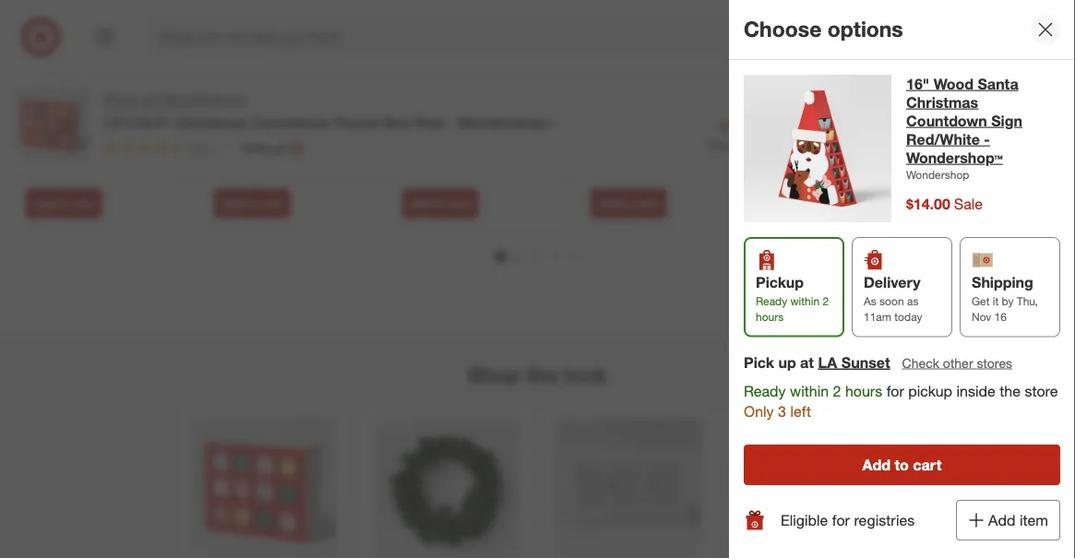 Task type: locate. For each thing, give the bounding box(es) containing it.
check other stores button
[[902, 353, 1014, 373]]

$14.00 up only at
[[214, 114, 253, 130]]

3
[[778, 403, 787, 421]]

wondershop up $14.00 sale
[[907, 168, 970, 182]]

as
[[864, 294, 877, 308]]

only
[[242, 140, 270, 156], [744, 403, 774, 421]]

-
[[448, 113, 454, 131], [984, 130, 990, 148], [458, 146, 463, 162]]

0 vertical spatial wondershop™
[[458, 113, 554, 131]]

add to cart button for "countdown to hanukkah calendar- 8 nights- reusable- family & pets" "image"
[[968, 189, 1044, 219]]

sale
[[718, 119, 741, 132], [81, 130, 103, 144], [270, 130, 291, 144], [835, 130, 856, 144], [954, 195, 983, 213]]

sale up when
[[718, 119, 741, 132]]

0 horizontal spatial at
[[274, 140, 286, 156]]

add to cart button for first 16" wood santa christmas countdown sign red/white - wondershop™ image from the left
[[26, 189, 102, 219]]

cart for wood house countdown calendar - threshold™ image
[[449, 197, 470, 211]]

threshold™
[[467, 146, 531, 162]]

off
[[829, 119, 842, 132]]

sale inside the $17.50 reg $25.00 sale
[[835, 130, 856, 144]]

santa
[[978, 75, 1019, 93]]

add item
[[989, 511, 1049, 529]]

look
[[564, 363, 608, 389]]

0 horizontal spatial shop
[[103, 90, 138, 108]]

hours down sunset
[[846, 382, 883, 400]]

save
[[744, 119, 766, 132]]

christmas up 13
[[174, 113, 246, 131]]

1 vertical spatial wondershop
[[907, 168, 970, 182]]

hours
[[756, 310, 784, 324], [846, 382, 883, 400]]

wondershop inside 'shop all wondershop 13"x16.5" christmas countdown punch box red - wondershop™'
[[161, 90, 245, 108]]

$14.00 for 1st 16" wood santa christmas countdown sign red/white - wondershop™ image from right
[[214, 114, 253, 130]]

add to cart button for '19" battery operated lit 'sleeps 'til christmas' wood countdown sign cream - wondershop™' "image"
[[779, 189, 855, 219]]

2 $20.00 from the left
[[233, 130, 267, 144]]

calendar
[[403, 146, 455, 162]]

within
[[791, 294, 820, 308], [790, 382, 829, 400]]

sale left 13"x16.5"
[[81, 130, 103, 144]]

ready up 3
[[744, 382, 786, 400]]

other
[[943, 355, 974, 371]]

for right eligible
[[833, 511, 850, 529]]

1 horizontal spatial 16" wood santa christmas countdown sign red/white - wondershop™ image
[[214, 0, 366, 102]]

$14.00 reg $20.00 sale for first 16" wood santa christmas countdown sign red/white - wondershop™ image from the left
[[26, 114, 103, 144]]

$14.00 down red/white
[[907, 195, 951, 213]]

red
[[415, 113, 443, 131]]

thu,
[[1017, 294, 1038, 308]]

0 horizontal spatial wondershop™
[[458, 113, 554, 131]]

at down 'shop all wondershop 13"x16.5" christmas countdown punch box red - wondershop™'
[[274, 140, 286, 156]]

0 vertical spatial wondershop
[[161, 90, 245, 108]]

search button
[[829, 17, 873, 61]]

inside
[[957, 382, 996, 400]]

warwick 3 door accent tv stand for tvs up to 59" - threshold™ image
[[556, 419, 702, 559], [556, 419, 702, 559]]

1 $14.00 reg $20.00 sale from the left
[[26, 114, 103, 144]]

0 vertical spatial within
[[791, 294, 820, 308]]

store
[[1025, 382, 1059, 400]]

2 left as
[[823, 294, 829, 308]]

pick
[[744, 353, 775, 371]]

$14.00 left 13"x16.5"
[[26, 114, 65, 130]]

0 horizontal spatial 2
[[823, 294, 829, 308]]

0 vertical spatial wood
[[934, 75, 974, 93]]

ready inside pickup ready within 2 hours
[[756, 294, 788, 308]]

for
[[887, 382, 904, 400], [833, 511, 850, 529]]

1 horizontal spatial $14.00 reg $20.00 sale
[[214, 114, 291, 144]]

wondershop™ down red/white
[[907, 149, 1003, 167]]

1 horizontal spatial only
[[744, 403, 774, 421]]

1 horizontal spatial wondershop
[[907, 168, 970, 182]]

choose options dialog
[[729, 0, 1076, 559]]

0 vertical spatial at
[[274, 140, 286, 156]]

$14.00 reg $20.00 sale left 13"x16.5"
[[26, 114, 103, 144]]

1 vertical spatial only
[[744, 403, 774, 421]]

1 vertical spatial wondershop™
[[907, 149, 1003, 167]]

13"x16.5"
[[103, 113, 170, 131]]

ready down pickup
[[756, 294, 788, 308]]

sale inside choose options dialog
[[954, 195, 983, 213]]

the
[[526, 363, 558, 389], [1000, 382, 1021, 400]]

check other stores
[[902, 355, 1013, 371]]

countdown inside 16" wood santa christmas countdown sign red/white - wondershop™ wondershop
[[907, 112, 988, 130]]

0 horizontal spatial christmas
[[174, 113, 246, 131]]

1 horizontal spatial wood
[[934, 75, 974, 93]]

wood inside 16" wood santa christmas countdown sign red/white - wondershop™ wondershop
[[934, 75, 974, 93]]

13"x16.5" christmas countdown punch box red - wondershop™ image
[[190, 419, 336, 559], [190, 419, 336, 559]]

countdown up red/white
[[907, 112, 988, 130]]

the left store
[[1000, 382, 1021, 400]]

0 vertical spatial christmas
[[907, 93, 979, 111]]

add to cart button for 1st 16" wood santa christmas countdown sign red/white - wondershop™ image from right
[[214, 189, 290, 219]]

cart for '19" battery operated lit 'sleeps 'til christmas' wood countdown sign cream - wondershop™' "image"
[[825, 197, 847, 211]]

2 horizontal spatial -
[[984, 130, 990, 148]]

only left 3
[[744, 403, 774, 421]]

0 horizontal spatial 16" wood santa christmas countdown sign red/white - wondershop™ image
[[26, 0, 177, 102]]

add to cart for first 16" wood santa christmas countdown sign red/white - wondershop™ image from the left
[[34, 197, 94, 211]]

la
[[818, 353, 838, 371]]

13
[[190, 140, 205, 156]]

$20.00 right 13
[[233, 130, 267, 144]]

sale inside $7.00 reg $10.00 sale save 3.00 ( 30 % off )
[[718, 119, 741, 132]]

0 vertical spatial only
[[242, 140, 270, 156]]

20" pine bough with red ornaments artificial christmas wreath green - wondershop™ image
[[373, 419, 519, 559], [373, 419, 519, 559]]

wondershop up 13
[[161, 90, 245, 108]]

shop all wondershop 13"x16.5" christmas countdown punch box red - wondershop™
[[103, 90, 554, 131]]

reg inside the $17.50 reg $25.00 sale
[[779, 130, 795, 144]]

0 horizontal spatial hours
[[756, 310, 784, 324]]

1 vertical spatial wood
[[403, 130, 436, 146]]

1 horizontal spatial $14.00
[[214, 114, 253, 130]]

1 vertical spatial christmas
[[174, 113, 246, 131]]

0 vertical spatial hours
[[756, 310, 784, 324]]

pickup ready within 2 hours
[[756, 273, 829, 324]]

house
[[440, 130, 477, 146]]

1 horizontal spatial 2
[[833, 382, 841, 400]]

1 horizontal spatial $20.00
[[233, 130, 267, 144]]

choose
[[744, 16, 822, 42]]

countdown right house
[[481, 130, 548, 146]]

to
[[1002, 116, 1016, 134], [58, 197, 69, 211], [247, 197, 257, 211], [435, 197, 446, 211], [623, 197, 634, 211], [812, 197, 822, 211], [1000, 197, 1011, 211], [895, 456, 909, 474]]

it
[[993, 294, 999, 308]]

reg for '19" battery operated lit 'sleeps 'til christmas' wood countdown sign cream - wondershop™' "image"
[[779, 130, 795, 144]]

1 horizontal spatial christmas
[[907, 93, 979, 111]]

$7.00 reg $10.00 sale save 3.00 ( 30 % off )
[[718, 99, 845, 132]]

0 vertical spatial shop
[[103, 90, 138, 108]]

add to cart button for "14" wood tree 'days until christmas' countdown sign green - wondershop™" image
[[591, 189, 667, 219]]

cart
[[1020, 116, 1049, 134], [72, 197, 94, 211], [260, 197, 282, 211], [449, 197, 470, 211], [637, 197, 659, 211], [825, 197, 847, 211], [1014, 197, 1035, 211], [913, 456, 942, 474]]

delivery as soon as 11am today
[[864, 273, 923, 324]]

2 down la
[[833, 382, 841, 400]]

0 vertical spatial for
[[887, 382, 904, 400]]

within down pickup
[[791, 294, 820, 308]]

wondershop
[[161, 90, 245, 108], [907, 168, 970, 182]]

1 horizontal spatial the
[[1000, 382, 1021, 400]]

to
[[1038, 130, 1051, 146]]

$14.00 reg $20.00 sale
[[26, 114, 103, 144], [214, 114, 291, 144]]

add for wood house countdown calendar - threshold™ image
[[411, 197, 432, 211]]

shipping get it by thu, nov 16
[[972, 273, 1038, 324]]

add
[[970, 116, 998, 134], [34, 197, 55, 211], [222, 197, 244, 211], [411, 197, 432, 211], [599, 197, 620, 211], [787, 197, 809, 211], [976, 197, 997, 211], [863, 456, 891, 474], [989, 511, 1016, 529]]

to for '19" battery operated lit 'sleeps 'til christmas' wood countdown sign cream - wondershop™' "image"
[[812, 197, 822, 211]]

- right red
[[448, 113, 454, 131]]

2 16" wood santa christmas countdown sign red/white - wondershop™ image from the left
[[214, 0, 366, 102]]

countdown down sign
[[968, 130, 1034, 146]]

add to cart button
[[958, 105, 1061, 146], [26, 189, 102, 219], [214, 189, 290, 219], [403, 189, 479, 219], [591, 189, 667, 219], [779, 189, 855, 219], [968, 189, 1044, 219], [744, 445, 1061, 486]]

$14.00 reg $20.00 sale right 13
[[214, 114, 291, 144]]

0 horizontal spatial $14.00
[[26, 114, 65, 130]]

christmas down 16"
[[907, 93, 979, 111]]

1 horizontal spatial -
[[458, 146, 463, 162]]

la sunset button
[[818, 352, 890, 373]]

reg for first 16" wood santa christmas countdown sign red/white - wondershop™ image from the left
[[26, 130, 42, 144]]

shop the look
[[468, 363, 608, 389]]

within up left
[[790, 382, 829, 400]]

- inside $30.00 wood house countdown calendar - threshold™
[[458, 146, 463, 162]]

1 horizontal spatial hours
[[846, 382, 883, 400]]

only inside ready within 2 hours for pickup inside the store only 3 left
[[744, 403, 774, 421]]

$32.99
[[968, 114, 1006, 130]]

wood for 16"
[[934, 75, 974, 93]]

2 horizontal spatial $14.00
[[907, 195, 951, 213]]

1 vertical spatial at
[[801, 353, 814, 371]]

sale down red/white
[[954, 195, 983, 213]]

ready within 2 hours for pickup inside the store only 3 left
[[744, 382, 1059, 421]]

add for first 16" wood santa christmas countdown sign red/white - wondershop™ image from the left
[[34, 197, 55, 211]]

as
[[908, 294, 919, 308]]

1 horizontal spatial at
[[801, 353, 814, 371]]

nov
[[972, 310, 992, 324]]

2
[[823, 294, 829, 308], [833, 382, 841, 400]]

$17.50 reg $25.00 sale
[[779, 114, 856, 144]]

ready inside ready within 2 hours for pickup inside the store only 3 left
[[744, 382, 786, 400]]

sale for '19" battery operated lit 'sleeps 'til christmas' wood countdown sign cream - wondershop™' "image"
[[835, 130, 856, 144]]

0 horizontal spatial $14.00 reg $20.00 sale
[[26, 114, 103, 144]]

shop inside 'shop all wondershop 13"x16.5" christmas countdown punch box red - wondershop™'
[[103, 90, 138, 108]]

30
[[803, 119, 815, 132]]

0 horizontal spatial wood
[[403, 130, 436, 146]]

add to cart
[[970, 116, 1049, 134], [34, 197, 94, 211], [222, 197, 282, 211], [411, 197, 470, 211], [599, 197, 659, 211], [787, 197, 847, 211], [976, 197, 1035, 211], [863, 456, 942, 474]]

hours inside pickup ready within 2 hours
[[756, 310, 784, 324]]

the left look
[[526, 363, 558, 389]]

$20.00
[[45, 130, 78, 144], [233, 130, 267, 144]]

$20.00 for 1st 16" wood santa christmas countdown sign red/white - wondershop™ image from right
[[233, 130, 267, 144]]

only right 13
[[242, 140, 270, 156]]

to for "countdown to hanukkah calendar- 8 nights- reusable- family & pets" "image"
[[1000, 197, 1011, 211]]

1 vertical spatial hours
[[846, 382, 883, 400]]

1 vertical spatial 2
[[833, 382, 841, 400]]

1 within from the top
[[791, 294, 820, 308]]

0 horizontal spatial -
[[448, 113, 454, 131]]

hours down pickup
[[756, 310, 784, 324]]

1 vertical spatial for
[[833, 511, 850, 529]]

shop
[[103, 90, 138, 108], [468, 363, 520, 389]]

- down $32.99
[[984, 130, 990, 148]]

1 horizontal spatial for
[[887, 382, 904, 400]]

sale for 1st 16" wood santa christmas countdown sign red/white - wondershop™ image from right
[[270, 130, 291, 144]]

box
[[384, 113, 411, 131]]

$14.00 sale
[[907, 195, 983, 213]]

1 vertical spatial ready
[[744, 382, 786, 400]]

0 vertical spatial ready
[[756, 294, 788, 308]]

1 horizontal spatial wondershop™
[[907, 149, 1003, 167]]

cart for 1st 16" wood santa christmas countdown sign red/white - wondershop™ image from right
[[260, 197, 282, 211]]

countdown
[[907, 112, 988, 130], [251, 113, 332, 131], [481, 130, 548, 146], [968, 130, 1034, 146]]

for left pickup
[[887, 382, 904, 400]]

for inside ready within 2 hours for pickup inside the store only 3 left
[[887, 382, 904, 400]]

shipping
[[972, 273, 1034, 291]]

0 horizontal spatial $20.00
[[45, 130, 78, 144]]

wood left house
[[403, 130, 436, 146]]

$17.50
[[779, 114, 818, 130]]

1 vertical spatial within
[[790, 382, 829, 400]]

(
[[800, 119, 803, 132]]

wood right 16"
[[934, 75, 974, 93]]

2 $14.00 reg $20.00 sale from the left
[[214, 114, 291, 144]]

christmas
[[907, 93, 979, 111], [174, 113, 246, 131]]

6pc sisal christmas bottle brush tree set - wondershop™ image
[[739, 419, 885, 559], [739, 419, 885, 559]]

shop left look
[[468, 363, 520, 389]]

$10.00
[[811, 101, 845, 115]]

wood inside $30.00 wood house countdown calendar - threshold™
[[403, 130, 436, 146]]

choose options
[[744, 16, 904, 42]]

add to cart for wood house countdown calendar - threshold™ image
[[411, 197, 470, 211]]

0 vertical spatial 2
[[823, 294, 829, 308]]

2 within from the top
[[790, 382, 829, 400]]

0 horizontal spatial only
[[242, 140, 270, 156]]

delivery
[[864, 273, 921, 291]]

0 horizontal spatial wondershop
[[161, 90, 245, 108]]

1 vertical spatial shop
[[468, 363, 520, 389]]

today
[[895, 310, 923, 324]]

- right calendar
[[458, 146, 463, 162]]

3.00
[[775, 119, 797, 132]]

at inside choose options dialog
[[801, 353, 814, 371]]

options
[[828, 16, 904, 42]]

wood
[[934, 75, 974, 93], [403, 130, 436, 146]]

16" wood santa christmas countdown sign red/white - wondershop™ image
[[26, 0, 177, 102], [214, 0, 366, 102]]

sale right %
[[835, 130, 856, 144]]

at right up
[[801, 353, 814, 371]]

purchased
[[739, 138, 792, 152]]

sale left punch
[[270, 130, 291, 144]]

- inside 'shop all wondershop 13"x16.5" christmas countdown punch box red - wondershop™'
[[448, 113, 454, 131]]

19" battery operated lit 'sleeps 'til christmas' wood countdown sign cream - wondershop™ image
[[779, 0, 931, 102]]

1 $20.00 from the left
[[45, 130, 78, 144]]

wondershop™ inside 16" wood santa christmas countdown sign red/white - wondershop™ wondershop
[[907, 149, 1003, 167]]

1 horizontal spatial shop
[[468, 363, 520, 389]]

$20.00 left 13"x16.5"
[[45, 130, 78, 144]]

to for 1st 16" wood santa christmas countdown sign red/white - wondershop™ image from right
[[247, 197, 257, 211]]

shop up 13"x16.5"
[[103, 90, 138, 108]]

wondershop™ up threshold™
[[458, 113, 554, 131]]

countdown up only at
[[251, 113, 332, 131]]

at
[[274, 140, 286, 156], [801, 353, 814, 371]]

sunset
[[842, 353, 890, 371]]



Task type: vqa. For each thing, say whether or not it's contained in the screenshot.
white IMAGE
no



Task type: describe. For each thing, give the bounding box(es) containing it.
get
[[972, 294, 990, 308]]

$30.00 wood house countdown calendar - threshold™
[[403, 114, 548, 162]]

shop for shop all wondershop 13"x16.5" christmas countdown punch box red - wondershop™
[[103, 90, 138, 108]]

16&#34; wood santa christmas countdown sign red/white - wondershop&#8482; image
[[744, 75, 892, 222]]

punch
[[336, 113, 380, 131]]

cart inside choose options dialog
[[913, 456, 942, 474]]

add for '19" battery operated lit 'sleeps 'til christmas' wood countdown sign cream - wondershop™' "image"
[[787, 197, 809, 211]]

add to cart for '19" battery operated lit 'sleeps 'til christmas' wood countdown sign cream - wondershop™' "image"
[[787, 197, 847, 211]]

hours inside ready within 2 hours for pickup inside the store only 3 left
[[846, 382, 883, 400]]

cart for "14" wood tree 'days until christmas' countdown sign green - wondershop™" image
[[637, 197, 659, 211]]

item
[[1020, 511, 1049, 529]]

$20.00 for first 16" wood santa christmas countdown sign red/white - wondershop™ image from the left
[[45, 130, 78, 144]]

add for "countdown to hanukkah calendar- 8 nights- reusable- family & pets" "image"
[[976, 197, 997, 211]]

red/white
[[907, 130, 980, 148]]

to for first 16" wood santa christmas countdown sign red/white - wondershop™ image from the left
[[58, 197, 69, 211]]

wondershop inside 16" wood santa christmas countdown sign red/white - wondershop™ wondershop
[[907, 168, 970, 182]]

pickup
[[756, 273, 804, 291]]

add inside button
[[989, 511, 1016, 529]]

0 horizontal spatial the
[[526, 363, 558, 389]]

16" wood santa christmas countdown sign red/white - wondershop™ wondershop
[[907, 75, 1023, 182]]

search
[[829, 30, 873, 48]]

image of 13"x16.5" christmas countdown punch box red - wondershop™ image
[[15, 89, 89, 162]]

up
[[779, 353, 796, 371]]

2 inside pickup ready within 2 hours
[[823, 294, 829, 308]]

within inside pickup ready within 2 hours
[[791, 294, 820, 308]]

add to cart for "14" wood tree 'days until christmas' countdown sign green - wondershop™" image
[[599, 197, 659, 211]]

)
[[842, 119, 845, 132]]

sale for first 16" wood santa christmas countdown sign red/white - wondershop™ image from the left
[[81, 130, 103, 144]]

1 16" wood santa christmas countdown sign red/white - wondershop™ image from the left
[[26, 0, 177, 102]]

to for "14" wood tree 'days until christmas' countdown sign green - wondershop™" image
[[623, 197, 634, 211]]

to for wood house countdown calendar - threshold™ image
[[435, 197, 446, 211]]

2 inside ready within 2 hours for pickup inside the store only 3 left
[[833, 382, 841, 400]]

cart for "countdown to hanukkah calendar- 8 nights- reusable- family & pets" "image"
[[1014, 197, 1035, 211]]

%
[[815, 119, 825, 132]]

christmas inside 'shop all wondershop 13"x16.5" christmas countdown punch box red - wondershop™'
[[174, 113, 246, 131]]

when purchased online
[[707, 138, 824, 152]]

0 horizontal spatial for
[[833, 511, 850, 529]]

within inside ready within 2 hours for pickup inside the store only 3 left
[[790, 382, 829, 400]]

only at
[[242, 140, 286, 156]]

- inside 16" wood santa christmas countdown sign red/white - wondershop™ wondershop
[[984, 130, 990, 148]]

What can we help you find? suggestions appear below search field
[[148, 17, 842, 57]]

add item button
[[957, 500, 1061, 541]]

the inside ready within 2 hours for pickup inside the store only 3 left
[[1000, 382, 1021, 400]]

han
[[1055, 130, 1076, 146]]

wood for $30.00
[[403, 130, 436, 146]]

13 link
[[103, 139, 223, 160]]

registries
[[854, 511, 915, 529]]

cart for first 16" wood santa christmas countdown sign red/white - wondershop™ image from the left
[[72, 197, 94, 211]]

left
[[791, 403, 811, 421]]

shop for shop the look
[[468, 363, 520, 389]]

christmas inside 16" wood santa christmas countdown sign red/white - wondershop™ wondershop
[[907, 93, 979, 111]]

11am
[[864, 310, 892, 324]]

$14.00 inside choose options dialog
[[907, 195, 951, 213]]

add to cart for "countdown to hanukkah calendar- 8 nights- reusable- family & pets" "image"
[[976, 197, 1035, 211]]

pickup
[[909, 382, 953, 400]]

$30.00
[[403, 114, 441, 130]]

14" wood tree 'days until christmas' countdown sign green - wondershop™ image
[[591, 0, 742, 102]]

reg inside $7.00 reg $10.00 sale save 3.00 ( 30 % off )
[[792, 101, 808, 115]]

when
[[707, 138, 736, 152]]

by
[[1002, 294, 1014, 308]]

add to cart button for wood house countdown calendar - threshold™ image
[[403, 189, 479, 219]]

eligible
[[781, 511, 828, 529]]

to inside choose options dialog
[[895, 456, 909, 474]]

eligible for registries
[[781, 511, 915, 529]]

check
[[902, 355, 940, 371]]

countdown inside $30.00 wood house countdown calendar - threshold™
[[481, 130, 548, 146]]

$25.00
[[798, 130, 832, 144]]

countdown inside $32.99 countdown to han
[[968, 130, 1034, 146]]

all
[[143, 90, 157, 108]]

$14.00 reg $20.00 sale for 1st 16" wood santa christmas countdown sign red/white - wondershop™ image from right
[[214, 114, 291, 144]]

pick up at la sunset
[[744, 353, 890, 371]]

add to cart for 1st 16" wood santa christmas countdown sign red/white - wondershop™ image from right
[[222, 197, 282, 211]]

wood house countdown calendar - threshold™ image
[[403, 0, 554, 102]]

reg for 1st 16" wood santa christmas countdown sign red/white - wondershop™ image from right
[[214, 130, 230, 144]]

soon
[[880, 294, 904, 308]]

online
[[795, 138, 824, 152]]

$14.00 for first 16" wood santa christmas countdown sign red/white - wondershop™ image from the left
[[26, 114, 65, 130]]

countdown to hanukkah calendar- 8 nights- reusable- family & pets image
[[968, 0, 1076, 102]]

add for 1st 16" wood santa christmas countdown sign red/white - wondershop™ image from right
[[222, 197, 244, 211]]

$7.00
[[758, 99, 789, 115]]

16"
[[907, 75, 930, 93]]

countdown inside 'shop all wondershop 13"x16.5" christmas countdown punch box red - wondershop™'
[[251, 113, 332, 131]]

wondershop™ inside 'shop all wondershop 13"x16.5" christmas countdown punch box red - wondershop™'
[[458, 113, 554, 131]]

add for "14" wood tree 'days until christmas' countdown sign green - wondershop™" image
[[599, 197, 620, 211]]

sign
[[992, 112, 1023, 130]]

16" wood santa christmas countdown sign red/white - wondershop™ link
[[907, 75, 1061, 167]]

16
[[995, 310, 1007, 324]]

stores
[[977, 355, 1013, 371]]

add to cart inside choose options dialog
[[863, 456, 942, 474]]

$32.99 countdown to han
[[968, 114, 1076, 178]]



